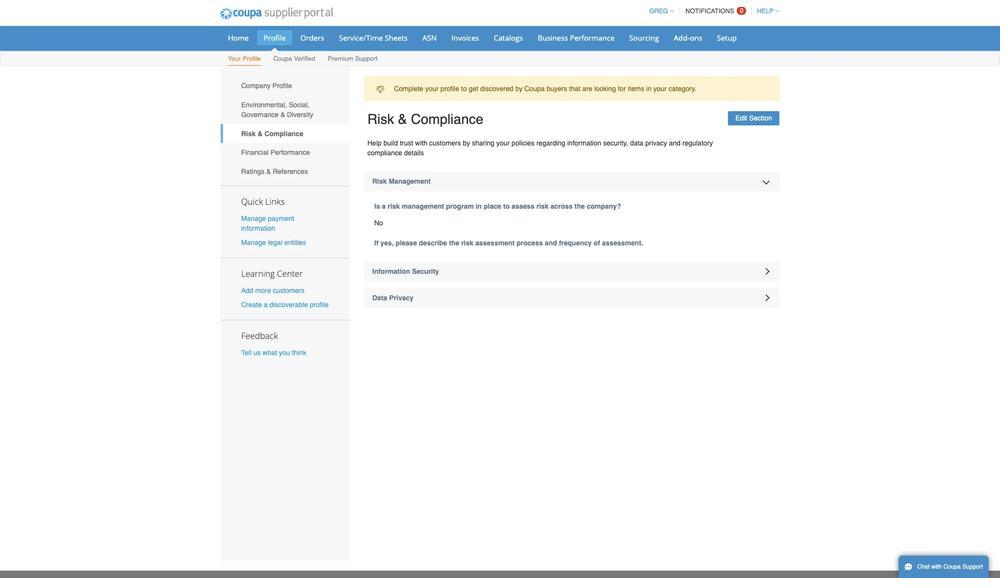 Task type: describe. For each thing, give the bounding box(es) containing it.
assess
[[512, 203, 535, 210]]

social,
[[289, 101, 310, 109]]

financial
[[241, 149, 269, 157]]

security
[[412, 268, 439, 276]]

ons
[[690, 33, 703, 43]]

1 vertical spatial to
[[503, 203, 510, 210]]

1 vertical spatial customers
[[273, 287, 305, 295]]

create a discoverable profile link
[[241, 301, 329, 309]]

create a discoverable profile
[[241, 301, 329, 309]]

edit section
[[736, 114, 772, 122]]

security,
[[603, 139, 628, 147]]

data
[[630, 139, 644, 147]]

edit
[[736, 114, 747, 122]]

of
[[594, 239, 600, 247]]

learning center
[[241, 268, 303, 279]]

sheets
[[385, 33, 408, 43]]

legal
[[268, 239, 282, 247]]

catalogs
[[494, 33, 523, 43]]

environmental, social, governance & diversity link
[[221, 95, 349, 124]]

verified
[[294, 55, 315, 62]]

customers inside help build trust with customers by sharing your policies regarding information security, data privacy and regulatory compliance details
[[429, 139, 461, 147]]

if
[[374, 239, 379, 247]]

environmental,
[[241, 101, 287, 109]]

buyers
[[547, 85, 567, 93]]

sharing
[[472, 139, 495, 147]]

references
[[273, 168, 308, 176]]

by inside "alert"
[[515, 85, 523, 93]]

greg
[[649, 7, 668, 15]]

assessment
[[476, 239, 515, 247]]

coupa inside coupa verified link
[[273, 55, 292, 62]]

performance for business performance
[[570, 33, 615, 43]]

premium
[[328, 55, 353, 62]]

manage for manage legal entities
[[241, 239, 266, 247]]

complete
[[394, 85, 423, 93]]

get
[[469, 85, 478, 93]]

company
[[241, 82, 271, 90]]

environmental, social, governance & diversity
[[241, 101, 313, 119]]

is
[[374, 203, 380, 210]]

manage payment information
[[241, 215, 294, 232]]

chat with coupa support
[[918, 564, 983, 571]]

profile for your profile
[[243, 55, 261, 62]]

across
[[551, 203, 573, 210]]

program
[[446, 203, 474, 210]]

manage legal entities link
[[241, 239, 306, 247]]

create
[[241, 301, 262, 309]]

please
[[396, 239, 417, 247]]

business performance
[[538, 33, 615, 43]]

notifications
[[686, 7, 734, 15]]

risk & compliance inside 'link'
[[241, 130, 303, 138]]

us
[[253, 349, 261, 357]]

your
[[228, 55, 241, 62]]

compliance inside 'link'
[[265, 130, 303, 138]]

coupa supplier portal image
[[213, 1, 340, 26]]

service/time sheets link
[[333, 30, 414, 45]]

navigation containing notifications 0
[[645, 1, 780, 21]]

assessment.
[[602, 239, 643, 247]]

add-ons
[[674, 33, 703, 43]]

a for create
[[264, 301, 268, 309]]

discoverable
[[269, 301, 308, 309]]

0 vertical spatial the
[[575, 203, 585, 210]]

entities
[[284, 239, 306, 247]]

1 vertical spatial and
[[545, 239, 557, 247]]

company profile
[[241, 82, 292, 90]]

business performance link
[[532, 30, 621, 45]]

regarding
[[537, 139, 566, 147]]

& inside 'link'
[[258, 130, 263, 138]]

1 horizontal spatial compliance
[[411, 112, 484, 127]]

process
[[517, 239, 543, 247]]

help for help build trust with customers by sharing your policies regarding information security, data privacy and regulatory compliance details
[[368, 139, 382, 147]]

add-
[[674, 33, 690, 43]]

financial performance
[[241, 149, 310, 157]]

& up trust
[[398, 112, 407, 127]]

risk & compliance link
[[221, 124, 349, 143]]

manage legal entities
[[241, 239, 306, 247]]

yes,
[[380, 239, 394, 247]]

and inside help build trust with customers by sharing your policies regarding information security, data privacy and regulatory compliance details
[[669, 139, 681, 147]]

risk management heading
[[364, 172, 780, 191]]

chat with coupa support button
[[899, 556, 989, 579]]

information inside manage payment information
[[241, 224, 275, 232]]

if yes, please describe the risk assessment process and frequency of assessment.
[[374, 239, 643, 247]]

compliance
[[368, 149, 402, 157]]

sourcing
[[629, 33, 659, 43]]

data privacy
[[372, 294, 414, 302]]

risk inside 'link'
[[241, 130, 256, 138]]

0 horizontal spatial your
[[425, 85, 439, 93]]

add-ons link
[[668, 30, 709, 45]]

invoices
[[452, 33, 479, 43]]

2 horizontal spatial your
[[654, 85, 667, 93]]

section
[[749, 114, 772, 122]]

tell us what you think button
[[241, 348, 307, 358]]

2 horizontal spatial risk
[[537, 203, 549, 210]]

financial performance link
[[221, 143, 349, 162]]

data
[[372, 294, 387, 302]]

coupa verified
[[273, 55, 315, 62]]

category.
[[669, 85, 697, 93]]

are
[[583, 85, 593, 93]]

privacy
[[646, 139, 667, 147]]

by inside help build trust with customers by sharing your policies regarding information security, data privacy and regulatory compliance details
[[463, 139, 470, 147]]

learning
[[241, 268, 275, 279]]



Task type: locate. For each thing, give the bounding box(es) containing it.
to left get
[[461, 85, 467, 93]]

with right chat
[[932, 564, 942, 571]]

0 horizontal spatial risk
[[388, 203, 400, 210]]

coupa inside chat with coupa support 'button'
[[944, 564, 961, 571]]

home
[[228, 33, 249, 43]]

1 vertical spatial risk & compliance
[[241, 130, 303, 138]]

&
[[281, 111, 285, 119], [398, 112, 407, 127], [258, 130, 263, 138], [266, 168, 271, 176]]

risk inside dropdown button
[[372, 178, 387, 185]]

1 horizontal spatial to
[[503, 203, 510, 210]]

0 vertical spatial a
[[382, 203, 386, 210]]

risk left 'assessment'
[[461, 239, 474, 247]]

complete your profile to get discovered by coupa buyers that are looking for items in your category. alert
[[364, 76, 780, 101]]

0 vertical spatial profile
[[264, 33, 286, 43]]

1 horizontal spatial by
[[515, 85, 523, 93]]

coupa right chat
[[944, 564, 961, 571]]

manage down quick
[[241, 215, 266, 222]]

& left the diversity on the top left of page
[[281, 111, 285, 119]]

your right sharing on the left top of the page
[[496, 139, 510, 147]]

0 vertical spatial by
[[515, 85, 523, 93]]

edit section link
[[728, 112, 780, 126]]

regulatory
[[683, 139, 713, 147]]

premium support
[[328, 55, 378, 62]]

0 vertical spatial in
[[646, 85, 652, 93]]

1 horizontal spatial risk & compliance
[[368, 112, 484, 127]]

profile right your
[[243, 55, 261, 62]]

you
[[279, 349, 290, 357]]

0 vertical spatial to
[[461, 85, 467, 93]]

1 horizontal spatial help
[[757, 7, 774, 15]]

data privacy heading
[[364, 288, 780, 308]]

0 vertical spatial help
[[757, 7, 774, 15]]

coupa left the "buyers"
[[525, 85, 545, 93]]

profile inside "alert"
[[441, 85, 459, 93]]

0 vertical spatial risk & compliance
[[368, 112, 484, 127]]

1 vertical spatial profile
[[310, 301, 329, 309]]

1 vertical spatial performance
[[271, 149, 310, 157]]

0 vertical spatial support
[[355, 55, 378, 62]]

0 horizontal spatial help
[[368, 139, 382, 147]]

frequency
[[559, 239, 592, 247]]

service/time
[[339, 33, 383, 43]]

2 vertical spatial profile
[[273, 82, 292, 90]]

information security
[[372, 268, 439, 276]]

1 horizontal spatial risk
[[461, 239, 474, 247]]

0 horizontal spatial support
[[355, 55, 378, 62]]

with inside help build trust with customers by sharing your policies regarding information security, data privacy and regulatory compliance details
[[415, 139, 427, 147]]

add more customers link
[[241, 287, 305, 295]]

performance for financial performance
[[271, 149, 310, 157]]

notifications 0
[[686, 7, 744, 15]]

1 vertical spatial a
[[264, 301, 268, 309]]

setup link
[[711, 30, 743, 45]]

company profile link
[[221, 76, 349, 95]]

1 vertical spatial coupa
[[525, 85, 545, 93]]

1 horizontal spatial your
[[496, 139, 510, 147]]

with inside chat with coupa support 'button'
[[932, 564, 942, 571]]

invoices link
[[445, 30, 486, 45]]

0 horizontal spatial a
[[264, 301, 268, 309]]

discovered
[[480, 85, 514, 93]]

management
[[389, 178, 431, 185]]

1 vertical spatial the
[[449, 239, 459, 247]]

0 vertical spatial profile
[[441, 85, 459, 93]]

2 vertical spatial coupa
[[944, 564, 961, 571]]

0 vertical spatial compliance
[[411, 112, 484, 127]]

information left security,
[[567, 139, 601, 147]]

customers up discoverable
[[273, 287, 305, 295]]

1 vertical spatial information
[[241, 224, 275, 232]]

1 horizontal spatial profile
[[441, 85, 459, 93]]

information up manage legal entities link
[[241, 224, 275, 232]]

profile link
[[257, 30, 292, 45]]

add
[[241, 287, 253, 295]]

compliance
[[411, 112, 484, 127], [265, 130, 303, 138]]

1 horizontal spatial the
[[575, 203, 585, 210]]

by
[[515, 85, 523, 93], [463, 139, 470, 147]]

help up compliance
[[368, 139, 382, 147]]

your profile link
[[228, 53, 261, 66]]

payment
[[268, 215, 294, 222]]

looking
[[594, 85, 616, 93]]

what
[[263, 349, 277, 357]]

profile right discoverable
[[310, 301, 329, 309]]

profile inside "link"
[[273, 82, 292, 90]]

your right complete
[[425, 85, 439, 93]]

1 vertical spatial support
[[963, 564, 983, 571]]

no
[[374, 219, 383, 227]]

help link
[[753, 7, 780, 15]]

profile for company profile
[[273, 82, 292, 90]]

2 horizontal spatial coupa
[[944, 564, 961, 571]]

sourcing link
[[623, 30, 666, 45]]

risk
[[368, 112, 394, 127], [241, 130, 256, 138], [372, 178, 387, 185]]

in inside "alert"
[[646, 85, 652, 93]]

orders link
[[294, 30, 331, 45]]

1 vertical spatial with
[[932, 564, 942, 571]]

add more customers
[[241, 287, 305, 295]]

compliance down get
[[411, 112, 484, 127]]

help for help
[[757, 7, 774, 15]]

risk & compliance up financial performance
[[241, 130, 303, 138]]

0 horizontal spatial with
[[415, 139, 427, 147]]

catalogs link
[[488, 30, 530, 45]]

0 vertical spatial coupa
[[273, 55, 292, 62]]

0 vertical spatial information
[[567, 139, 601, 147]]

0 horizontal spatial to
[[461, 85, 467, 93]]

1 vertical spatial manage
[[241, 239, 266, 247]]

1 vertical spatial by
[[463, 139, 470, 147]]

governance
[[241, 111, 279, 119]]

quick
[[241, 195, 263, 207]]

& right ratings
[[266, 168, 271, 176]]

a right is
[[382, 203, 386, 210]]

details
[[404, 149, 424, 157]]

1 horizontal spatial with
[[932, 564, 942, 571]]

0 vertical spatial with
[[415, 139, 427, 147]]

performance up "references"
[[271, 149, 310, 157]]

help inside help build trust with customers by sharing your policies regarding information security, data privacy and regulatory compliance details
[[368, 139, 382, 147]]

0 horizontal spatial compliance
[[265, 130, 303, 138]]

items
[[628, 85, 644, 93]]

risk up financial
[[241, 130, 256, 138]]

information security heading
[[364, 262, 780, 281]]

1 vertical spatial risk
[[241, 130, 256, 138]]

manage inside manage payment information
[[241, 215, 266, 222]]

& inside environmental, social, governance & diversity
[[281, 111, 285, 119]]

with up details
[[415, 139, 427, 147]]

performance right the business
[[570, 33, 615, 43]]

for
[[618, 85, 626, 93]]

and right process
[[545, 239, 557, 247]]

your left the category.
[[654, 85, 667, 93]]

information
[[567, 139, 601, 147], [241, 224, 275, 232]]

your inside help build trust with customers by sharing your policies regarding information security, data privacy and regulatory compliance details
[[496, 139, 510, 147]]

0 vertical spatial performance
[[570, 33, 615, 43]]

asn link
[[416, 30, 443, 45]]

your profile
[[228, 55, 261, 62]]

risk right is
[[388, 203, 400, 210]]

1 manage from the top
[[241, 215, 266, 222]]

company?
[[587, 203, 621, 210]]

risk left across
[[537, 203, 549, 210]]

1 vertical spatial in
[[476, 203, 482, 210]]

profile
[[441, 85, 459, 93], [310, 301, 329, 309]]

coupa left verified
[[273, 55, 292, 62]]

in left the place
[[476, 203, 482, 210]]

in right items
[[646, 85, 652, 93]]

help right 0
[[757, 7, 774, 15]]

0 horizontal spatial by
[[463, 139, 470, 147]]

policies
[[512, 139, 535, 147]]

profile left get
[[441, 85, 459, 93]]

0 horizontal spatial the
[[449, 239, 459, 247]]

1 horizontal spatial customers
[[429, 139, 461, 147]]

compliance up financial performance "link"
[[265, 130, 303, 138]]

0 vertical spatial customers
[[429, 139, 461, 147]]

in
[[646, 85, 652, 93], [476, 203, 482, 210]]

performance
[[570, 33, 615, 43], [271, 149, 310, 157]]

0 horizontal spatial coupa
[[273, 55, 292, 62]]

home link
[[222, 30, 255, 45]]

profile down coupa supplier portal image
[[264, 33, 286, 43]]

risk & compliance up trust
[[368, 112, 484, 127]]

a
[[382, 203, 386, 210], [264, 301, 268, 309]]

orders
[[300, 33, 324, 43]]

diversity
[[287, 111, 313, 119]]

& down governance
[[258, 130, 263, 138]]

risk management button
[[364, 172, 780, 191]]

0 vertical spatial risk
[[368, 112, 394, 127]]

1 horizontal spatial coupa
[[525, 85, 545, 93]]

privacy
[[389, 294, 414, 302]]

tell us what you think
[[241, 349, 307, 357]]

tell
[[241, 349, 252, 357]]

support
[[355, 55, 378, 62], [963, 564, 983, 571]]

business
[[538, 33, 568, 43]]

1 horizontal spatial a
[[382, 203, 386, 210]]

1 vertical spatial profile
[[243, 55, 261, 62]]

greg link
[[645, 7, 674, 15]]

management
[[402, 203, 444, 210]]

support inside 'button'
[[963, 564, 983, 571]]

information security button
[[364, 262, 780, 281]]

premium support link
[[327, 53, 378, 66]]

by right discovered
[[515, 85, 523, 93]]

profile up 'environmental, social, governance & diversity' link
[[273, 82, 292, 90]]

to right the place
[[503, 203, 510, 210]]

a for is
[[382, 203, 386, 210]]

by left sharing on the left top of the page
[[463, 139, 470, 147]]

risk management
[[372, 178, 431, 185]]

0 horizontal spatial and
[[545, 239, 557, 247]]

performance inside "link"
[[271, 149, 310, 157]]

1 vertical spatial help
[[368, 139, 382, 147]]

0 horizontal spatial information
[[241, 224, 275, 232]]

0 horizontal spatial risk & compliance
[[241, 130, 303, 138]]

coupa
[[273, 55, 292, 62], [525, 85, 545, 93], [944, 564, 961, 571]]

0 horizontal spatial performance
[[271, 149, 310, 157]]

chat
[[918, 564, 930, 571]]

2 manage from the top
[[241, 239, 266, 247]]

a right create
[[264, 301, 268, 309]]

risk up build at the top
[[368, 112, 394, 127]]

information inside help build trust with customers by sharing your policies regarding information security, data privacy and regulatory compliance details
[[567, 139, 601, 147]]

and right privacy
[[669, 139, 681, 147]]

complete your profile to get discovered by coupa buyers that are looking for items in your category.
[[394, 85, 697, 93]]

1 horizontal spatial in
[[646, 85, 652, 93]]

the right across
[[575, 203, 585, 210]]

1 horizontal spatial support
[[963, 564, 983, 571]]

0 vertical spatial and
[[669, 139, 681, 147]]

0 horizontal spatial in
[[476, 203, 482, 210]]

risk up is
[[372, 178, 387, 185]]

0 vertical spatial manage
[[241, 215, 266, 222]]

center
[[277, 268, 303, 279]]

manage left legal
[[241, 239, 266, 247]]

manage for manage payment information
[[241, 215, 266, 222]]

the right describe
[[449, 239, 459, 247]]

customers left sharing on the left top of the page
[[429, 139, 461, 147]]

service/time sheets
[[339, 33, 408, 43]]

0 horizontal spatial profile
[[310, 301, 329, 309]]

coupa inside complete your profile to get discovered by coupa buyers that are looking for items in your category. "alert"
[[525, 85, 545, 93]]

describe
[[419, 239, 447, 247]]

ratings
[[241, 168, 265, 176]]

1 horizontal spatial information
[[567, 139, 601, 147]]

2 vertical spatial risk
[[372, 178, 387, 185]]

1 horizontal spatial performance
[[570, 33, 615, 43]]

coupa verified link
[[273, 53, 316, 66]]

asn
[[423, 33, 437, 43]]

to inside "alert"
[[461, 85, 467, 93]]

1 horizontal spatial and
[[669, 139, 681, 147]]

that
[[569, 85, 581, 93]]

more
[[255, 287, 271, 295]]

is a risk management program in place to assess risk across the company?
[[374, 203, 621, 210]]

help build trust with customers by sharing your policies regarding information security, data privacy and regulatory compliance details
[[368, 139, 713, 157]]

1 vertical spatial compliance
[[265, 130, 303, 138]]

navigation
[[645, 1, 780, 21]]

links
[[265, 195, 285, 207]]

0 horizontal spatial customers
[[273, 287, 305, 295]]



Task type: vqa. For each thing, say whether or not it's contained in the screenshot.
get
yes



